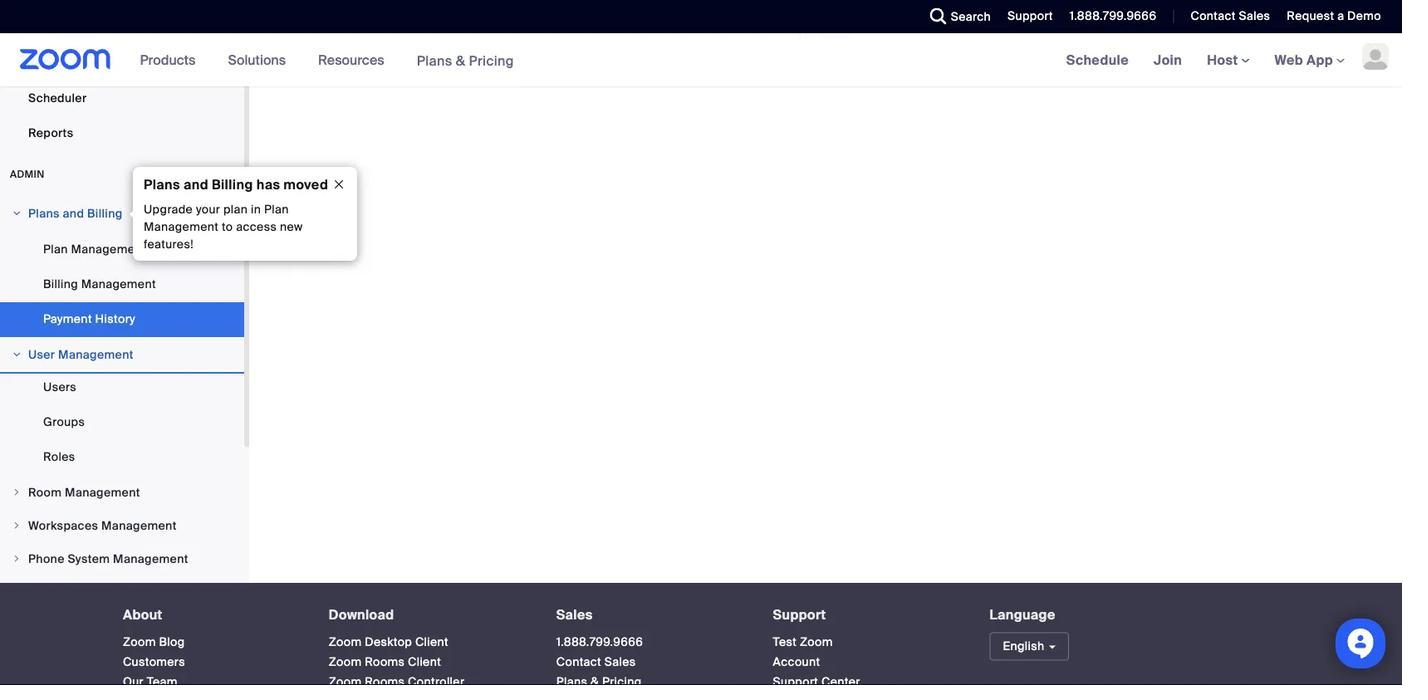 Task type: describe. For each thing, give the bounding box(es) containing it.
history
[[95, 311, 135, 327]]

sales inside 1.888.799.9666 contact sales
[[605, 655, 636, 670]]

sales link
[[557, 607, 593, 624]]

plans and billing has moved
[[144, 176, 328, 193]]

0 vertical spatial sales
[[1239, 8, 1271, 24]]

plans & pricing
[[417, 52, 514, 69]]

join link
[[1142, 33, 1195, 86]]

and for plans and billing has moved
[[184, 176, 209, 193]]

search button
[[918, 0, 996, 33]]

has
[[257, 176, 280, 193]]

customers link
[[123, 655, 185, 670]]

app
[[1307, 51, 1334, 69]]

a
[[1338, 8, 1345, 24]]

scheduler
[[28, 90, 87, 106]]

pricing
[[469, 52, 514, 69]]

in
[[251, 202, 261, 217]]

demo
[[1348, 8, 1382, 24]]

workspaces management menu item
[[0, 510, 244, 542]]

web app button
[[1275, 51, 1345, 69]]

join
[[1154, 51, 1183, 69]]

schedule link
[[1054, 33, 1142, 86]]

billing inside 'link'
[[43, 276, 78, 292]]

admin
[[10, 168, 45, 181]]

settings link
[[0, 47, 244, 80]]

contact inside 1.888.799.9666 contact sales
[[557, 655, 602, 670]]

english button
[[990, 633, 1070, 661]]

roles
[[43, 449, 75, 465]]

and for plans and billing
[[63, 206, 84, 221]]

test zoom link
[[773, 635, 833, 650]]

blog
[[159, 635, 185, 650]]

0 horizontal spatial sales
[[557, 607, 593, 624]]

meetings navigation
[[1054, 33, 1403, 88]]

zoom rooms client link
[[329, 655, 441, 670]]

english
[[1003, 639, 1045, 654]]

features!
[[144, 237, 194, 252]]

products
[[140, 51, 196, 69]]

resources button
[[318, 33, 392, 86]]

no items.
[[799, 28, 853, 44]]

management for user management
[[58, 347, 134, 362]]

moved
[[284, 176, 328, 193]]

0 vertical spatial support
[[1008, 8, 1054, 24]]

plan management link
[[0, 233, 244, 266]]

plan
[[223, 202, 248, 217]]

rooms
[[365, 655, 405, 670]]

clips link
[[0, 12, 244, 45]]

side navigation navigation
[[0, 0, 249, 643]]

reports link
[[0, 116, 244, 150]]

1.888.799.9666 for 1.888.799.9666
[[1070, 8, 1157, 24]]

roles link
[[0, 440, 244, 474]]

host
[[1208, 51, 1242, 69]]

plan inside menu
[[43, 241, 68, 257]]

zoom blog customers
[[123, 635, 185, 670]]

billing for plans and billing has moved
[[212, 176, 253, 193]]

plans and billing has moved tooltip
[[129, 167, 357, 261]]

account
[[773, 655, 821, 670]]

language
[[990, 607, 1056, 624]]

management for plan management
[[71, 241, 146, 257]]

schedule
[[1067, 51, 1129, 69]]

zoom blog link
[[123, 635, 185, 650]]

management for room management
[[65, 485, 140, 500]]

solutions button
[[228, 33, 293, 86]]

web
[[1275, 51, 1304, 69]]

about link
[[123, 607, 163, 624]]

upgrade
[[144, 202, 193, 217]]

test
[[773, 635, 797, 650]]

zoom down download link
[[329, 635, 362, 650]]

zoom left rooms
[[329, 655, 362, 670]]

products button
[[140, 33, 203, 86]]



Task type: vqa. For each thing, say whether or not it's contained in the screenshot.


Task type: locate. For each thing, give the bounding box(es) containing it.
2 horizontal spatial plans
[[417, 52, 453, 69]]

plans for plans and billing
[[28, 206, 60, 221]]

right image inside workspaces management menu item
[[12, 521, 22, 531]]

zoom desktop client zoom rooms client
[[329, 635, 449, 670]]

right image for room management
[[12, 488, 22, 498]]

payment
[[43, 311, 92, 327]]

items.
[[818, 28, 853, 44]]

contact down "1.888.799.9666" link
[[557, 655, 602, 670]]

plans inside tooltip
[[144, 176, 180, 193]]

right image inside room management menu item
[[12, 488, 22, 498]]

plans inside the product information navigation
[[417, 52, 453, 69]]

desktop
[[365, 635, 412, 650]]

1 vertical spatial plan
[[43, 241, 68, 257]]

scheduler link
[[0, 81, 244, 115]]

phone system management menu item
[[0, 543, 244, 575]]

0 horizontal spatial 1.888.799.9666
[[557, 635, 644, 650]]

access
[[236, 219, 277, 235]]

contact
[[1191, 8, 1236, 24], [557, 655, 602, 670]]

zoom up customers
[[123, 635, 156, 650]]

right image
[[12, 209, 22, 219], [12, 350, 22, 360], [12, 488, 22, 498], [12, 521, 22, 531], [12, 554, 22, 564]]

0 horizontal spatial and
[[63, 206, 84, 221]]

web app
[[1275, 51, 1334, 69]]

0 vertical spatial contact
[[1191, 8, 1236, 24]]

management up features! on the top
[[144, 219, 219, 235]]

right image inside plans and billing menu item
[[12, 209, 22, 219]]

right image left phone
[[12, 554, 22, 564]]

1 horizontal spatial support
[[1008, 8, 1054, 24]]

1 horizontal spatial plan
[[264, 202, 289, 217]]

banner
[[0, 33, 1403, 88]]

plans and billing menu item
[[0, 198, 244, 233]]

workspaces management
[[28, 518, 177, 534]]

billing inside tooltip
[[212, 176, 253, 193]]

1 horizontal spatial and
[[184, 176, 209, 193]]

sales down "1.888.799.9666" link
[[605, 655, 636, 670]]

right image inside phone system management "menu item"
[[12, 554, 22, 564]]

and up plan management
[[63, 206, 84, 221]]

your
[[196, 202, 220, 217]]

management down room management menu item at the bottom of page
[[101, 518, 177, 534]]

1 horizontal spatial plans
[[144, 176, 180, 193]]

system
[[68, 551, 110, 567]]

1.888.799.9666 down sales link
[[557, 635, 644, 650]]

account link
[[773, 655, 821, 670]]

billing up payment
[[43, 276, 78, 292]]

new
[[280, 219, 303, 235]]

download link
[[329, 607, 394, 624]]

0 vertical spatial client
[[415, 635, 449, 650]]

plan right in
[[264, 202, 289, 217]]

plans and billing menu
[[0, 233, 244, 337]]

right image down admin
[[12, 209, 22, 219]]

upgrade your plan in plan management to access new features!
[[144, 202, 303, 252]]

2 vertical spatial plans
[[28, 206, 60, 221]]

test zoom account
[[773, 635, 833, 670]]

plan management
[[43, 241, 146, 257]]

3 right image from the top
[[12, 488, 22, 498]]

0 horizontal spatial plan
[[43, 241, 68, 257]]

plans up upgrade
[[144, 176, 180, 193]]

sales up "1.888.799.9666" link
[[557, 607, 593, 624]]

management
[[144, 219, 219, 235], [71, 241, 146, 257], [81, 276, 156, 292], [58, 347, 134, 362], [65, 485, 140, 500], [101, 518, 177, 534], [113, 551, 188, 567]]

management for workspaces management
[[101, 518, 177, 534]]

room management menu item
[[0, 477, 244, 509]]

management down payment history
[[58, 347, 134, 362]]

close image
[[326, 177, 352, 192]]

1.888.799.9666 up schedule
[[1070, 8, 1157, 24]]

customers
[[123, 655, 185, 670]]

request a demo link
[[1275, 0, 1403, 33], [1288, 8, 1382, 24]]

admin menu menu
[[0, 198, 244, 643]]

2 vertical spatial billing
[[43, 276, 78, 292]]

0 horizontal spatial plans
[[28, 206, 60, 221]]

right image for workspaces management
[[12, 521, 22, 531]]

0 vertical spatial plans
[[417, 52, 453, 69]]

support right search
[[1008, 8, 1054, 24]]

settings
[[28, 55, 76, 71]]

groups
[[43, 414, 85, 430]]

billing for plans and billing
[[87, 206, 123, 221]]

user
[[28, 347, 55, 362]]

0 vertical spatial 1.888.799.9666
[[1070, 8, 1157, 24]]

4 right image from the top
[[12, 521, 22, 531]]

5 right image from the top
[[12, 554, 22, 564]]

right image for phone system management
[[12, 554, 22, 564]]

1 horizontal spatial contact
[[1191, 8, 1236, 24]]

1 vertical spatial 1.888.799.9666
[[557, 635, 644, 650]]

contact sales link
[[1179, 0, 1275, 33], [1191, 8, 1271, 24], [557, 655, 636, 670]]

client
[[415, 635, 449, 650], [408, 655, 441, 670]]

host button
[[1208, 51, 1250, 69]]

1 vertical spatial contact
[[557, 655, 602, 670]]

1 vertical spatial and
[[63, 206, 84, 221]]

1 horizontal spatial billing
[[87, 206, 123, 221]]

menu item
[[0, 577, 244, 608]]

groups link
[[0, 406, 244, 439]]

2 vertical spatial sales
[[605, 655, 636, 670]]

personal menu menu
[[0, 0, 244, 151]]

1.888.799.9666 button
[[1058, 0, 1161, 33], [1070, 8, 1157, 24]]

product information navigation
[[128, 33, 527, 88]]

1 vertical spatial sales
[[557, 607, 593, 624]]

and inside menu item
[[63, 206, 84, 221]]

users link
[[0, 371, 244, 404]]

payment history link
[[0, 302, 244, 336]]

search
[[951, 9, 991, 24]]

banner containing products
[[0, 33, 1403, 88]]

billing up plan at the left top of the page
[[212, 176, 253, 193]]

0 vertical spatial plan
[[264, 202, 289, 217]]

sales up the host dropdown button
[[1239, 8, 1271, 24]]

management up "workspaces management"
[[65, 485, 140, 500]]

plan down plans and billing
[[43, 241, 68, 257]]

plans
[[417, 52, 453, 69], [144, 176, 180, 193], [28, 206, 60, 221]]

download
[[329, 607, 394, 624]]

&
[[456, 52, 466, 69]]

profile picture image
[[1363, 43, 1389, 70]]

plans and billing
[[28, 206, 123, 221]]

plans down admin
[[28, 206, 60, 221]]

plans inside menu item
[[28, 206, 60, 221]]

request
[[1288, 8, 1335, 24]]

1 vertical spatial billing
[[87, 206, 123, 221]]

management down plan management link on the left
[[81, 276, 156, 292]]

right image for plans and billing
[[12, 209, 22, 219]]

plans left &
[[417, 52, 453, 69]]

users
[[43, 379, 76, 395]]

support link
[[996, 0, 1058, 33], [1008, 8, 1054, 24], [773, 607, 827, 624]]

plans for plans and billing has moved
[[144, 176, 180, 193]]

zoom inside zoom blog customers
[[123, 635, 156, 650]]

billing up plan management
[[87, 206, 123, 221]]

to
[[222, 219, 233, 235]]

0 horizontal spatial billing
[[43, 276, 78, 292]]

right image for user management
[[12, 350, 22, 360]]

billing management link
[[0, 268, 244, 301]]

plan
[[264, 202, 289, 217], [43, 241, 68, 257]]

and
[[184, 176, 209, 193], [63, 206, 84, 221]]

request a demo
[[1288, 8, 1382, 24]]

contact up host
[[1191, 8, 1236, 24]]

clips
[[28, 20, 57, 36]]

user management
[[28, 347, 134, 362]]

2 right image from the top
[[12, 350, 22, 360]]

billing inside menu item
[[87, 206, 123, 221]]

support
[[1008, 8, 1054, 24], [773, 607, 827, 624]]

right image left workspaces
[[12, 521, 22, 531]]

1.888.799.9666 link
[[557, 635, 644, 650]]

0 vertical spatial and
[[184, 176, 209, 193]]

2 horizontal spatial sales
[[1239, 8, 1271, 24]]

management inside "menu item"
[[113, 551, 188, 567]]

1 horizontal spatial sales
[[605, 655, 636, 670]]

user management menu
[[0, 371, 244, 475]]

no
[[799, 28, 815, 44]]

and inside tooltip
[[184, 176, 209, 193]]

0 vertical spatial billing
[[212, 176, 253, 193]]

reports
[[28, 125, 73, 140]]

payment history
[[43, 311, 135, 327]]

1.888.799.9666
[[1070, 8, 1157, 24], [557, 635, 644, 650]]

1 vertical spatial support
[[773, 607, 827, 624]]

and up your
[[184, 176, 209, 193]]

1 vertical spatial client
[[408, 655, 441, 670]]

zoom
[[123, 635, 156, 650], [329, 635, 362, 650], [800, 635, 833, 650], [329, 655, 362, 670]]

zoom logo image
[[20, 49, 111, 70]]

zoom up account link
[[800, 635, 833, 650]]

room management
[[28, 485, 140, 500]]

plans for plans & pricing
[[417, 52, 453, 69]]

1 horizontal spatial 1.888.799.9666
[[1070, 8, 1157, 24]]

management inside the upgrade your plan in plan management to access new features!
[[144, 219, 219, 235]]

client right desktop
[[415, 635, 449, 650]]

management up billing management at left
[[71, 241, 146, 257]]

right image left 'user'
[[12, 350, 22, 360]]

right image inside user management menu item
[[12, 350, 22, 360]]

2 horizontal spatial billing
[[212, 176, 253, 193]]

management inside 'link'
[[81, 276, 156, 292]]

contact sales
[[1191, 8, 1271, 24]]

support up test zoom link
[[773, 607, 827, 624]]

right image left room
[[12, 488, 22, 498]]

plans & pricing link
[[417, 52, 514, 69], [417, 52, 514, 69]]

billing management
[[43, 276, 156, 292]]

resources
[[318, 51, 384, 69]]

workspaces
[[28, 518, 98, 534]]

1.888.799.9666 contact sales
[[557, 635, 644, 670]]

zoom inside the test zoom account
[[800, 635, 833, 650]]

client right rooms
[[408, 655, 441, 670]]

solutions
[[228, 51, 286, 69]]

room
[[28, 485, 62, 500]]

zoom desktop client link
[[329, 635, 449, 650]]

management for billing management
[[81, 276, 156, 292]]

0 horizontal spatial support
[[773, 607, 827, 624]]

1 vertical spatial plans
[[144, 176, 180, 193]]

plan inside the upgrade your plan in plan management to access new features!
[[264, 202, 289, 217]]

phone
[[28, 551, 65, 567]]

management inside menu item
[[65, 485, 140, 500]]

about
[[123, 607, 163, 624]]

user management menu item
[[0, 339, 244, 371]]

1.888.799.9666 for 1.888.799.9666 contact sales
[[557, 635, 644, 650]]

phone system management
[[28, 551, 188, 567]]

1 right image from the top
[[12, 209, 22, 219]]

management down workspaces management menu item
[[113, 551, 188, 567]]

0 horizontal spatial contact
[[557, 655, 602, 670]]



